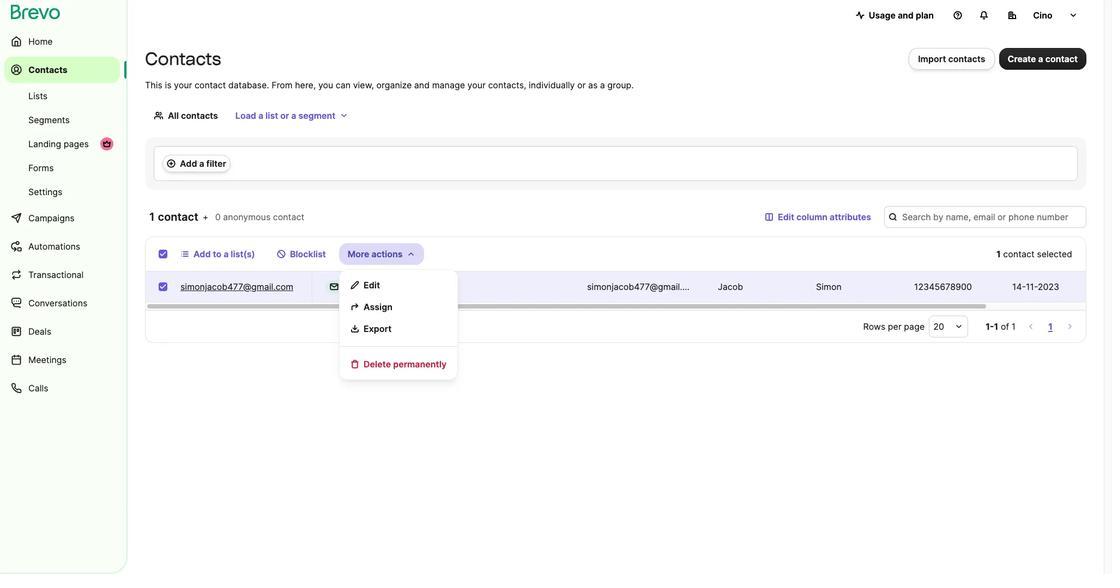 Task type: describe. For each thing, give the bounding box(es) containing it.
column
[[797, 212, 828, 223]]

this is your contact database. from here, you can view, organize and manage your contacts, individually or as a group.
[[145, 80, 634, 91]]

load
[[236, 110, 256, 121]]

12345678900
[[915, 281, 973, 292]]

page
[[905, 321, 925, 332]]

add a filter button
[[163, 155, 231, 172]]

all contacts
[[168, 110, 218, 121]]

and inside button
[[898, 10, 914, 21]]

anonymous
[[223, 212, 271, 223]]

can
[[336, 80, 351, 91]]

as
[[588, 80, 598, 91]]

automations link
[[4, 233, 120, 260]]

usage and plan
[[869, 10, 934, 21]]

add for add a filter
[[180, 158, 197, 169]]

is
[[165, 80, 172, 91]]

list
[[266, 110, 278, 121]]

1 vertical spatial and
[[414, 80, 430, 91]]

contact up all contacts on the left of the page
[[195, 80, 226, 91]]

cino button
[[1000, 4, 1087, 26]]

more actions button
[[339, 243, 425, 265]]

forms
[[28, 163, 54, 173]]

of
[[1001, 321, 1010, 332]]

meetings
[[28, 355, 67, 365]]

2 simonjacob477@gmail.com from the left
[[587, 281, 700, 292]]

to
[[213, 249, 222, 260]]

1-
[[986, 321, 995, 332]]

2 your from the left
[[468, 80, 486, 91]]

load a list or a segment
[[236, 110, 336, 121]]

load a list or a segment button
[[227, 105, 358, 127]]

1 for 1
[[1049, 321, 1053, 332]]

1 left of
[[995, 321, 999, 332]]

calls
[[28, 383, 48, 394]]

1 button
[[1047, 319, 1055, 334]]

attributes
[[830, 212, 872, 223]]

delete permanently button
[[344, 353, 453, 375]]

2 left___c25ys image from the left
[[373, 283, 382, 291]]

contact left + at the left
[[158, 211, 198, 224]]

settings link
[[4, 181, 120, 203]]

edit for edit column attributes
[[778, 212, 795, 223]]

deals
[[28, 326, 51, 337]]

deals link
[[4, 319, 120, 345]]

lists link
[[4, 85, 120, 107]]

segments
[[28, 115, 70, 125]]

home
[[28, 36, 53, 47]]

group.
[[608, 80, 634, 91]]

list(s)
[[231, 249, 255, 260]]

transactional link
[[4, 262, 120, 288]]

usage
[[869, 10, 896, 21]]

add to a list(s) button
[[172, 243, 264, 265]]

usage and plan button
[[847, 4, 943, 26]]

segment
[[299, 110, 336, 121]]

database.
[[228, 80, 269, 91]]

organize
[[377, 80, 412, 91]]

import contacts button
[[909, 48, 995, 70]]

pages
[[64, 139, 89, 149]]

1-1 of 1
[[986, 321, 1016, 332]]

create a contact button
[[1000, 48, 1087, 70]]

1 for 1 contact selected
[[997, 249, 1001, 260]]

campaigns
[[28, 213, 75, 224]]

1 right of
[[1012, 321, 1016, 332]]

filter
[[207, 158, 226, 169]]

20 button
[[930, 316, 969, 338]]

14-11-2023
[[1013, 281, 1060, 292]]

blocklist button
[[268, 243, 335, 265]]

contacts link
[[4, 57, 120, 83]]

here,
[[295, 80, 316, 91]]

edit for edit
[[364, 280, 380, 291]]

conversations link
[[4, 290, 120, 316]]

+
[[203, 212, 209, 223]]



Task type: vqa. For each thing, say whether or not it's contained in the screenshot.
the filter
yes



Task type: locate. For each thing, give the bounding box(es) containing it.
this
[[145, 80, 162, 91]]

left___rvooi image
[[103, 140, 111, 148]]

actions
[[372, 249, 403, 260]]

menu
[[339, 269, 458, 380]]

1 horizontal spatial edit
[[778, 212, 795, 223]]

0 horizontal spatial left___c25ys image
[[330, 283, 339, 291]]

left___c25ys image up assign
[[373, 283, 382, 291]]

transactional
[[28, 269, 84, 280]]

1 vertical spatial add
[[194, 249, 211, 260]]

contacts up lists
[[28, 64, 68, 75]]

contact inside the 1 contact + 0 anonymous contact
[[273, 212, 304, 223]]

edit left column
[[778, 212, 795, 223]]

blocklist
[[290, 249, 326, 260]]

0 horizontal spatial simonjacob477@gmail.com
[[181, 281, 294, 292]]

11-
[[1027, 281, 1038, 292]]

settings
[[28, 187, 62, 197]]

1 vertical spatial contacts
[[181, 110, 218, 121]]

1 vertical spatial edit
[[364, 280, 380, 291]]

conversations
[[28, 298, 87, 309]]

0 vertical spatial add
[[180, 158, 197, 169]]

1 vertical spatial or
[[280, 110, 289, 121]]

a right create
[[1039, 53, 1044, 64]]

meetings link
[[4, 347, 120, 373]]

assign
[[364, 302, 393, 313]]

add for add to a list(s)
[[194, 249, 211, 260]]

contact inside button
[[1046, 53, 1078, 64]]

landing pages link
[[4, 133, 120, 155]]

0 horizontal spatial contacts
[[28, 64, 68, 75]]

jacob
[[718, 281, 744, 292]]

0
[[215, 212, 221, 223]]

or right the list
[[280, 110, 289, 121]]

manage
[[432, 80, 465, 91]]

or inside button
[[280, 110, 289, 121]]

home link
[[4, 28, 120, 55]]

1 horizontal spatial or
[[578, 80, 586, 91]]

1 contact + 0 anonymous contact
[[149, 211, 304, 224]]

delete permanently
[[364, 359, 447, 370]]

1 horizontal spatial your
[[468, 80, 486, 91]]

contact up 14-
[[1004, 249, 1035, 260]]

lists
[[28, 91, 48, 101]]

from
[[272, 80, 293, 91]]

edit right email
[[364, 280, 380, 291]]

import contacts
[[919, 53, 986, 64]]

1 down the 2023
[[1049, 321, 1053, 332]]

you
[[318, 80, 333, 91]]

per
[[888, 321, 902, 332]]

add left filter
[[180, 158, 197, 169]]

left___c25ys image left email
[[330, 283, 339, 291]]

campaigns link
[[4, 205, 120, 231]]

forms link
[[4, 157, 120, 179]]

left___c25ys image
[[330, 283, 339, 291], [373, 283, 382, 291]]

20
[[934, 321, 945, 332]]

export
[[364, 323, 392, 334]]

export button
[[344, 318, 453, 340]]

1 simonjacob477@gmail.com from the left
[[181, 281, 294, 292]]

import
[[919, 53, 947, 64]]

contacts inside button
[[949, 53, 986, 64]]

and
[[898, 10, 914, 21], [414, 80, 430, 91]]

0 vertical spatial and
[[898, 10, 914, 21]]

1 horizontal spatial and
[[898, 10, 914, 21]]

create
[[1008, 53, 1037, 64]]

14-
[[1013, 281, 1027, 292]]

0 horizontal spatial or
[[280, 110, 289, 121]]

cino
[[1034, 10, 1053, 21]]

contacts for import contacts
[[949, 53, 986, 64]]

more actions
[[348, 249, 403, 260]]

rows
[[864, 321, 886, 332]]

simonjacob477@gmail.com link
[[181, 280, 294, 293]]

contact right create
[[1046, 53, 1078, 64]]

selected
[[1038, 249, 1073, 260]]

1 down search by name, email or phone number search field
[[997, 249, 1001, 260]]

your right manage
[[468, 80, 486, 91]]

1 left___c25ys image from the left
[[330, 283, 339, 291]]

1 horizontal spatial contacts
[[145, 49, 221, 69]]

a
[[1039, 53, 1044, 64], [600, 80, 605, 91], [258, 110, 264, 121], [291, 110, 296, 121], [199, 158, 204, 169], [224, 249, 229, 260]]

edit
[[778, 212, 795, 223], [364, 280, 380, 291]]

contacts up is in the top left of the page
[[145, 49, 221, 69]]

1
[[149, 211, 155, 224], [997, 249, 1001, 260], [995, 321, 999, 332], [1012, 321, 1016, 332], [1049, 321, 1053, 332]]

create a contact
[[1008, 53, 1078, 64]]

email
[[341, 282, 360, 291]]

delete
[[364, 359, 391, 370]]

add left to
[[194, 249, 211, 260]]

0 vertical spatial contacts
[[949, 53, 986, 64]]

edit column attributes
[[778, 212, 872, 223]]

a right as
[[600, 80, 605, 91]]

view,
[[353, 80, 374, 91]]

add
[[180, 158, 197, 169], [194, 249, 211, 260]]

0 vertical spatial edit
[[778, 212, 795, 223]]

and left manage
[[414, 80, 430, 91]]

landing
[[28, 139, 61, 149]]

contacts
[[949, 53, 986, 64], [181, 110, 218, 121]]

automations
[[28, 241, 80, 252]]

rows per page
[[864, 321, 925, 332]]

0 horizontal spatial your
[[174, 80, 192, 91]]

1 horizontal spatial left___c25ys image
[[373, 283, 382, 291]]

and left plan
[[898, 10, 914, 21]]

add to a list(s)
[[194, 249, 255, 260]]

calls link
[[4, 375, 120, 401]]

edit column attributes button
[[757, 206, 880, 228]]

0 horizontal spatial contacts
[[181, 110, 218, 121]]

0 horizontal spatial edit
[[364, 280, 380, 291]]

or left as
[[578, 80, 586, 91]]

1 horizontal spatial contacts
[[949, 53, 986, 64]]

1 contact selected
[[997, 249, 1073, 260]]

1 for 1 contact + 0 anonymous contact
[[149, 211, 155, 224]]

0 vertical spatial or
[[578, 80, 586, 91]]

add a filter
[[180, 158, 226, 169]]

a right the list
[[291, 110, 296, 121]]

edit button
[[344, 274, 453, 296]]

your right is in the top left of the page
[[174, 80, 192, 91]]

simonjacob477@gmail.com
[[181, 281, 294, 292], [587, 281, 700, 292]]

1 inside button
[[1049, 321, 1053, 332]]

individually
[[529, 80, 575, 91]]

all
[[168, 110, 179, 121]]

1 your from the left
[[174, 80, 192, 91]]

a right to
[[224, 249, 229, 260]]

simon
[[817, 281, 842, 292]]

landing pages
[[28, 139, 89, 149]]

edit inside menu
[[364, 280, 380, 291]]

permanently
[[393, 359, 447, 370]]

contacts right all
[[181, 110, 218, 121]]

plan
[[916, 10, 934, 21]]

1 left + at the left
[[149, 211, 155, 224]]

Search by name, email or phone number search field
[[885, 206, 1087, 228]]

contact
[[1046, 53, 1078, 64], [195, 80, 226, 91], [158, 211, 198, 224], [273, 212, 304, 223], [1004, 249, 1035, 260]]

contacts right the import
[[949, 53, 986, 64]]

contacts for all contacts
[[181, 110, 218, 121]]

more
[[348, 249, 370, 260]]

contact up blocklist button
[[273, 212, 304, 223]]

0 horizontal spatial and
[[414, 80, 430, 91]]

a left filter
[[199, 158, 204, 169]]

1 horizontal spatial simonjacob477@gmail.com
[[587, 281, 700, 292]]

menu containing edit
[[339, 269, 458, 380]]

a left the list
[[258, 110, 264, 121]]



